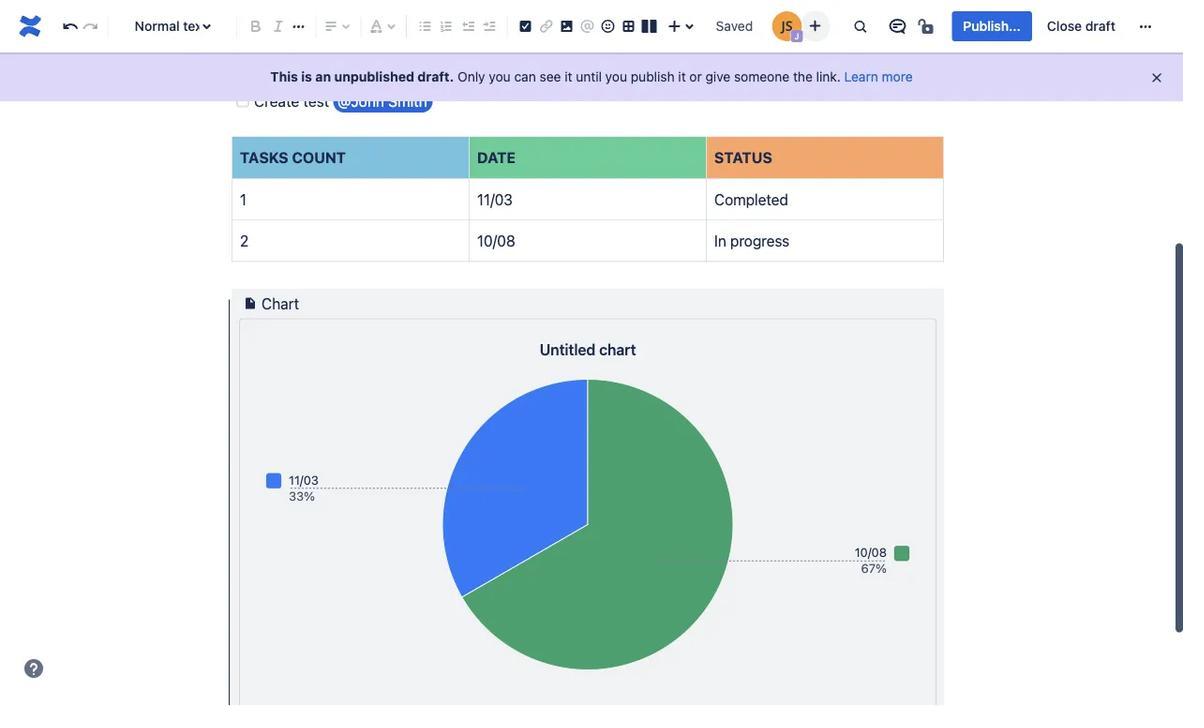 Task type: describe. For each thing, give the bounding box(es) containing it.
normal text button
[[117, 6, 229, 47]]

or
[[690, 69, 702, 84]]

count
[[292, 149, 346, 167]]

publish
[[631, 69, 675, 84]]

chart
[[262, 295, 299, 313]]

invite to edit image
[[804, 15, 827, 37]]

progress
[[731, 232, 790, 250]]

chart image
[[239, 293, 262, 315]]

test
[[303, 92, 329, 110]]

find and replace image
[[849, 15, 872, 38]]

bullet list ⌘⇧8 image
[[414, 15, 436, 38]]

link.
[[817, 69, 841, 84]]

comment icon image
[[887, 15, 909, 38]]

until
[[576, 69, 602, 84]]

more
[[882, 69, 913, 84]]

unpublished
[[335, 69, 415, 84]]

2
[[240, 232, 249, 250]]

learn more link
[[845, 69, 913, 84]]

text
[[183, 18, 207, 34]]

only
[[458, 69, 486, 84]]

untitled
[[540, 341, 596, 359]]

link image
[[535, 15, 558, 38]]

more image
[[1135, 15, 1158, 38]]

1 you from the left
[[489, 69, 511, 84]]

bold ⌘b image
[[245, 15, 267, 38]]

undo ⌘z image
[[59, 15, 82, 38]]

editable content region
[[202, 0, 975, 706]]

emoji image
[[597, 15, 620, 38]]

italic ⌘i image
[[267, 15, 290, 38]]

normal text
[[135, 18, 207, 34]]

draft.
[[418, 69, 454, 84]]

give
[[706, 69, 731, 84]]

close
[[1048, 18, 1083, 34]]

chart
[[599, 341, 636, 359]]

untitled chart
[[540, 341, 636, 359]]

more formatting image
[[288, 15, 310, 38]]

can
[[515, 69, 536, 84]]

10/08
[[477, 232, 516, 250]]

is
[[301, 69, 312, 84]]

close draft button
[[1036, 11, 1128, 41]]

indent tab image
[[478, 15, 501, 38]]

create test @john smith
[[254, 92, 428, 110]]

someone
[[735, 69, 790, 84]]

tasks count
[[240, 149, 346, 167]]

the
[[794, 69, 813, 84]]

in progress
[[715, 232, 790, 250]]

1 it from the left
[[565, 69, 573, 84]]

1
[[240, 191, 247, 209]]



Task type: vqa. For each thing, say whether or not it's contained in the screenshot.


Task type: locate. For each thing, give the bounding box(es) containing it.
11/03
[[477, 191, 513, 209]]

@john
[[338, 92, 385, 110]]

in
[[715, 232, 727, 250]]

create
[[254, 92, 299, 110]]

layouts image
[[638, 15, 661, 38]]

outdent ⇧tab image
[[457, 15, 479, 38]]

1 horizontal spatial it
[[679, 69, 686, 84]]

action item image
[[515, 15, 537, 38]]

this is an unpublished draft. only you can see it until you publish it or give someone the link. learn more
[[271, 69, 913, 84]]

tasks
[[240, 149, 289, 167]]

draft
[[1086, 18, 1116, 34]]

completed
[[715, 191, 789, 209]]

close draft
[[1048, 18, 1116, 34]]

dismiss image
[[1150, 70, 1165, 85]]

Main content area, start typing to enter text. text field
[[220, 89, 956, 706]]

you right until
[[606, 69, 628, 84]]

you
[[489, 69, 511, 84], [606, 69, 628, 84]]

this
[[271, 69, 298, 84]]

see
[[540, 69, 561, 84]]

0 horizontal spatial it
[[565, 69, 573, 84]]

publish... button
[[953, 11, 1033, 41]]

learn
[[845, 69, 879, 84]]

mention image
[[577, 15, 599, 38]]

1 horizontal spatial you
[[606, 69, 628, 84]]

publish...
[[964, 18, 1021, 34]]

table image
[[618, 15, 640, 38]]

2 it from the left
[[679, 69, 686, 84]]

add image, video, or file image
[[556, 15, 578, 38]]

you left the can
[[489, 69, 511, 84]]

smith
[[388, 92, 428, 110]]

it right see
[[565, 69, 573, 84]]

it
[[565, 69, 573, 84], [679, 69, 686, 84]]

an
[[316, 69, 331, 84]]

status
[[715, 149, 773, 167]]

2 you from the left
[[606, 69, 628, 84]]

help image
[[23, 658, 45, 680]]

it left or
[[679, 69, 686, 84]]

date
[[477, 149, 516, 167]]

saved
[[716, 18, 753, 34]]

redo ⌘⇧z image
[[79, 15, 102, 38]]

no restrictions image
[[917, 15, 939, 38]]

normal
[[135, 18, 180, 34]]

john smith image
[[772, 11, 802, 41]]

0 horizontal spatial you
[[489, 69, 511, 84]]

numbered list ⌘⇧7 image
[[435, 15, 458, 38]]

confluence image
[[15, 11, 45, 41], [15, 11, 45, 41]]



